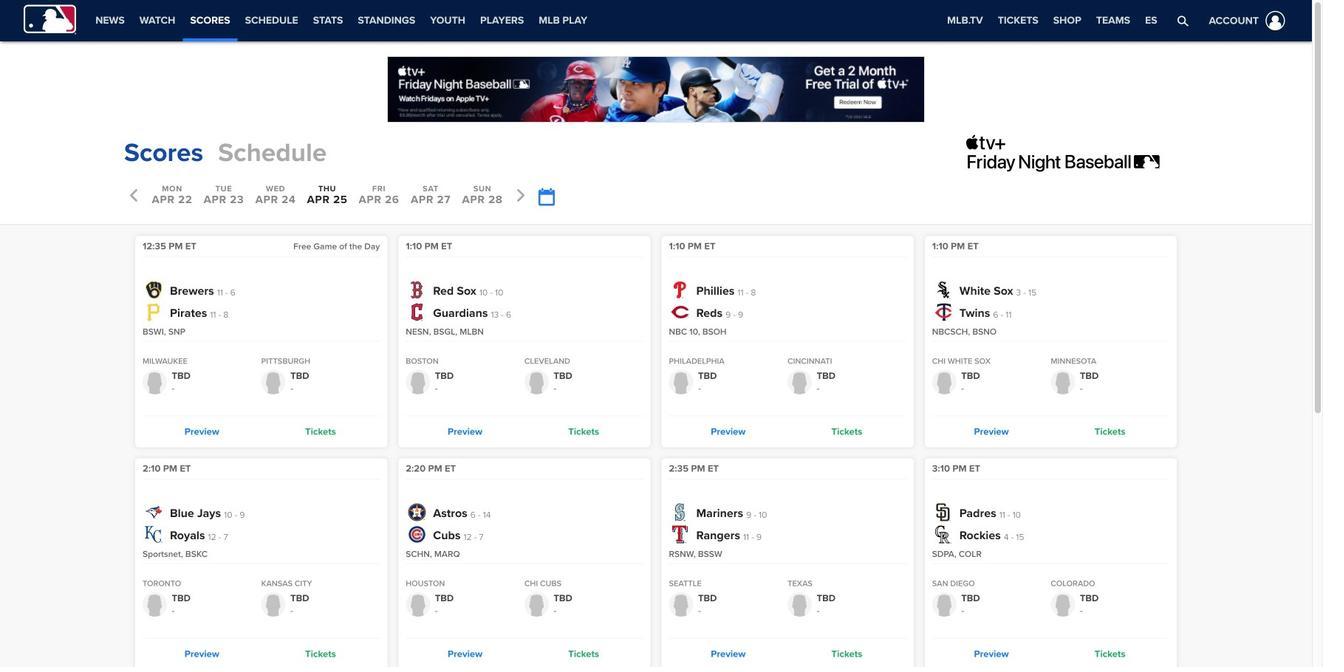 Task type: describe. For each thing, give the bounding box(es) containing it.
blue jays image
[[145, 503, 163, 521]]

astros image
[[408, 503, 426, 521]]

0 horizontal spatial advertisement element
[[387, 56, 925, 123]]

red sox image
[[408, 281, 426, 299]]

tertiary navigation element
[[940, 0, 1165, 41]]

pirates image
[[145, 303, 163, 321]]

rangers image
[[671, 526, 689, 543]]

major league baseball image
[[24, 5, 76, 34]]

2 secondary navigation element from the left
[[595, 0, 719, 41]]

cubs image
[[408, 526, 426, 543]]

rockies image
[[934, 526, 952, 543]]



Task type: locate. For each thing, give the bounding box(es) containing it.
twins image
[[934, 303, 952, 321]]

mariners image
[[671, 503, 689, 521]]

1 vertical spatial advertisement element
[[966, 135, 1188, 172]]

None text field
[[538, 188, 554, 206]]

secondary navigation element
[[88, 0, 595, 41], [595, 0, 719, 41]]

phillies image
[[671, 281, 689, 299]]

brewers image
[[145, 281, 163, 299]]

guardians image
[[408, 303, 426, 321]]

1 secondary navigation element from the left
[[88, 0, 595, 41]]

1 horizontal spatial advertisement element
[[966, 135, 1188, 172]]

reds image
[[671, 303, 689, 321]]

white sox image
[[934, 281, 952, 299]]

padres image
[[934, 503, 952, 521]]

royals image
[[145, 526, 163, 543]]

0 vertical spatial advertisement element
[[387, 56, 925, 123]]

top navigation menu bar
[[0, 0, 1312, 41]]

advertisement element
[[387, 56, 925, 123], [966, 135, 1188, 172]]



Task type: vqa. For each thing, say whether or not it's contained in the screenshot.
submit
no



